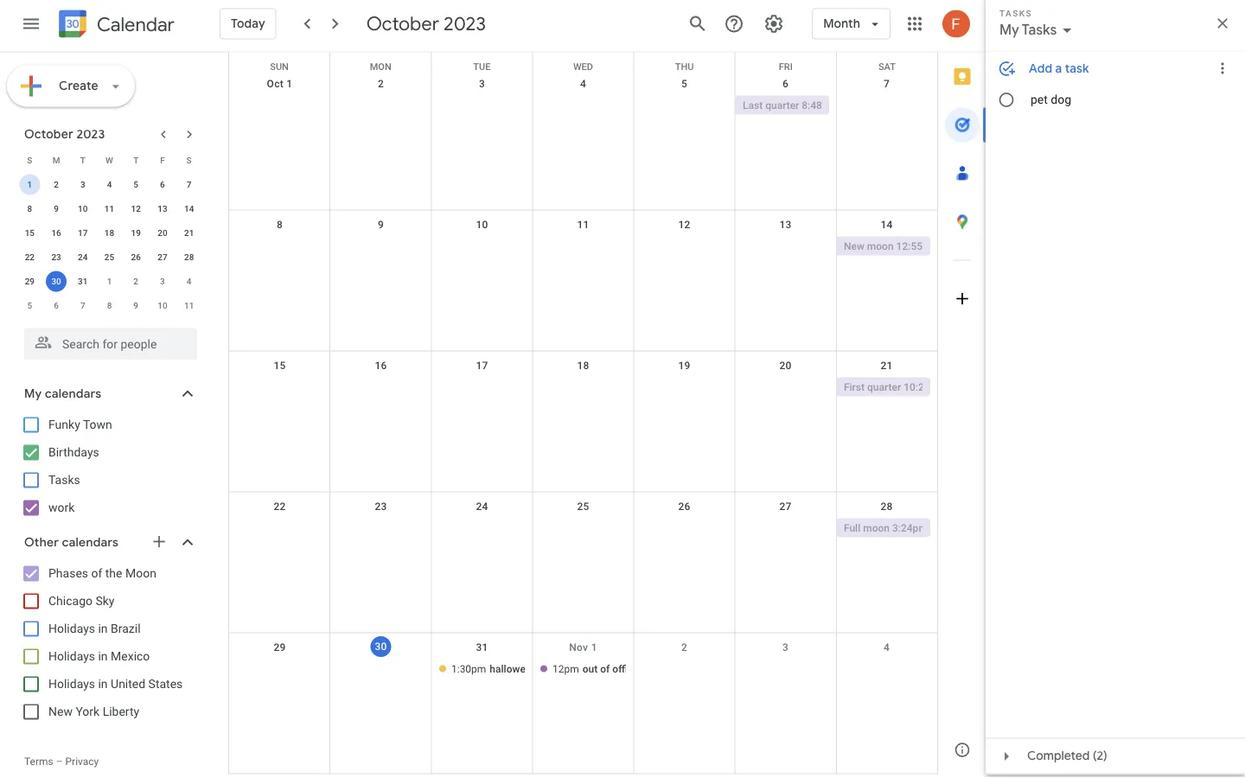 Task type: describe. For each thing, give the bounding box(es) containing it.
mon
[[370, 61, 392, 72]]

27 inside grid
[[780, 501, 792, 513]]

nov
[[569, 642, 589, 654]]

31 for nov 1
[[476, 642, 488, 654]]

0 vertical spatial october 2023
[[367, 12, 486, 36]]

holidays in brazil
[[48, 622, 141, 636]]

last quarter 8:48am
[[743, 99, 837, 111]]

21 element
[[179, 223, 200, 244]]

25 element
[[99, 247, 120, 268]]

fri
[[779, 61, 793, 72]]

11 for sun
[[577, 218, 590, 231]]

1 s from the left
[[27, 155, 32, 166]]

1 horizontal spatial 23
[[375, 501, 387, 513]]

tue
[[474, 61, 491, 72]]

15 element
[[19, 223, 40, 244]]

28 inside 28 element
[[184, 252, 194, 263]]

w
[[106, 155, 113, 166]]

24 element
[[72, 247, 93, 268]]

terms link
[[24, 756, 53, 768]]

of inside grid
[[601, 663, 610, 675]]

my calendars list
[[3, 411, 215, 522]]

13 for sun
[[780, 218, 792, 231]]

24 inside 'element'
[[78, 252, 88, 263]]

quarter for 10:29pm
[[868, 381, 902, 393]]

9 for sun
[[378, 218, 384, 231]]

united
[[111, 677, 145, 692]]

sky
[[96, 594, 115, 609]]

m
[[53, 155, 60, 166]]

25 inside the october 2023 grid
[[105, 252, 114, 263]]

in for mexico
[[98, 650, 108, 664]]

1 horizontal spatial 10
[[158, 301, 167, 311]]

19 element
[[126, 223, 146, 244]]

first
[[844, 381, 865, 393]]

9 for october 2023
[[54, 204, 59, 214]]

10 for sun
[[476, 218, 488, 231]]

terms – privacy
[[24, 756, 99, 768]]

1 cell
[[16, 173, 43, 197]]

0 horizontal spatial 7
[[80, 301, 85, 311]]

november 4 element
[[179, 271, 200, 292]]

privacy
[[65, 756, 99, 768]]

0 horizontal spatial 6
[[54, 301, 59, 311]]

23 inside row group
[[51, 252, 61, 263]]

27 element
[[152, 247, 173, 268]]

1 horizontal spatial october
[[367, 12, 439, 36]]

support image
[[724, 13, 745, 34]]

moon for 14
[[868, 240, 894, 252]]

23 element
[[46, 247, 67, 268]]

31 element
[[72, 271, 93, 292]]

8:48am
[[802, 99, 837, 111]]

12pm
[[553, 663, 579, 675]]

12pm out of office
[[553, 663, 639, 675]]

holidays in mexico
[[48, 650, 150, 664]]

29 for 1
[[25, 276, 35, 287]]

privacy link
[[65, 756, 99, 768]]

full moon 3:24pm button
[[837, 519, 931, 538]]

quarter for 8:48am
[[766, 99, 800, 111]]

2 horizontal spatial 5
[[682, 77, 688, 90]]

row group containing 1
[[16, 173, 202, 318]]

21 inside grid
[[881, 359, 893, 372]]

row containing sun
[[229, 52, 938, 72]]

calendar element
[[55, 6, 175, 45]]

29 for nov 1
[[274, 642, 286, 654]]

17 inside grid
[[476, 359, 488, 372]]

18 element
[[99, 223, 120, 244]]

new york liberty
[[48, 705, 139, 719]]

november 10 element
[[152, 295, 173, 316]]

17 element
[[72, 223, 93, 244]]

wed
[[574, 61, 594, 72]]

11 for october 2023
[[105, 204, 114, 214]]

create
[[59, 78, 99, 94]]

20 inside row group
[[158, 228, 167, 238]]

full
[[844, 522, 861, 534]]

1 horizontal spatial 6
[[160, 180, 165, 190]]

1 vertical spatial 7
[[187, 180, 192, 190]]

november 11 element
[[179, 295, 200, 316]]

birthdays
[[48, 446, 99, 460]]

chicago
[[48, 594, 93, 609]]

31 for 1
[[78, 276, 88, 287]]

1:30pm
[[452, 663, 487, 675]]

york
[[76, 705, 100, 719]]

16 inside "element"
[[51, 228, 61, 238]]

21 inside row group
[[184, 228, 194, 238]]

last
[[743, 99, 763, 111]]

12:55pm
[[897, 240, 938, 252]]

holidays for holidays in brazil
[[48, 622, 95, 636]]

14 for sun
[[881, 218, 893, 231]]

my calendars
[[24, 386, 101, 402]]

new for new moon 12:55pm
[[844, 240, 865, 252]]

30, today element
[[46, 271, 67, 292]]

2 t from the left
[[133, 155, 139, 166]]

states
[[148, 677, 183, 692]]

row containing s
[[16, 148, 202, 173]]

11 element
[[99, 199, 120, 219]]

calendars for other calendars
[[62, 535, 119, 551]]

moon for 28
[[864, 522, 890, 534]]

1 vertical spatial 26
[[679, 501, 691, 513]]

other calendars list
[[3, 560, 215, 726]]

1 vertical spatial 16
[[375, 359, 387, 372]]

row containing oct 1
[[229, 70, 938, 211]]

1 inside november 1 element
[[107, 276, 112, 287]]

side panel section
[[938, 52, 987, 775]]

30 for 1
[[51, 276, 61, 287]]

29 element
[[19, 271, 40, 292]]

month button
[[813, 3, 891, 45]]

in for united
[[98, 677, 108, 692]]

new moon 12:55pm button
[[837, 237, 938, 256]]

liberty
[[103, 705, 139, 719]]

1 t from the left
[[80, 155, 85, 166]]

0 horizontal spatial october
[[24, 127, 73, 142]]

month
[[824, 16, 861, 32]]

office
[[613, 663, 639, 675]]

1 horizontal spatial 2023
[[444, 12, 486, 36]]

other calendars button
[[3, 529, 215, 557]]

28 inside grid
[[881, 501, 893, 513]]

14 for october 2023
[[184, 204, 194, 214]]

Search for people text field
[[35, 328, 187, 359]]

november 9 element
[[126, 295, 146, 316]]

my
[[24, 386, 42, 402]]

full moon 3:24pm
[[844, 522, 928, 534]]

1 vertical spatial 5
[[134, 180, 138, 190]]

chicago sky
[[48, 594, 115, 609]]

first quarter 10:29pm button
[[837, 378, 945, 397]]

sun
[[270, 61, 289, 72]]

terms
[[24, 756, 53, 768]]

the
[[105, 567, 122, 581]]

my calendars button
[[3, 380, 215, 408]]

0 horizontal spatial 2023
[[77, 127, 105, 142]]

calendars for my calendars
[[45, 386, 101, 402]]

new for new york liberty
[[48, 705, 73, 719]]



Task type: locate. For each thing, give the bounding box(es) containing it.
phases
[[48, 567, 88, 581]]

0 horizontal spatial 27
[[158, 252, 167, 263]]

2 in from the top
[[98, 650, 108, 664]]

21 up first quarter 10:29pm button
[[881, 359, 893, 372]]

8 for october 2023
[[27, 204, 32, 214]]

31 up 1:30pm button
[[476, 642, 488, 654]]

1 vertical spatial october
[[24, 127, 73, 142]]

last quarter 8:48am button
[[735, 96, 837, 115]]

0 horizontal spatial 12
[[131, 204, 141, 214]]

31 up november 7 element
[[78, 276, 88, 287]]

13 inside 'element'
[[158, 204, 167, 214]]

13 inside grid
[[780, 218, 792, 231]]

15 inside grid
[[274, 359, 286, 372]]

0 horizontal spatial t
[[80, 155, 85, 166]]

1 holidays from the top
[[48, 622, 95, 636]]

12
[[131, 204, 141, 214], [679, 218, 691, 231]]

holidays up york
[[48, 677, 95, 692]]

nov 1
[[569, 642, 598, 654]]

0 vertical spatial 11
[[105, 204, 114, 214]]

november 2 element
[[126, 271, 146, 292]]

1 vertical spatial 30
[[375, 641, 387, 653]]

10 for october 2023
[[78, 204, 88, 214]]

oct 1
[[267, 77, 293, 90]]

13
[[158, 204, 167, 214], [780, 218, 792, 231]]

6 up 13 'element'
[[160, 180, 165, 190]]

1 horizontal spatial 8
[[107, 301, 112, 311]]

1
[[287, 77, 293, 90], [27, 180, 32, 190], [107, 276, 112, 287], [591, 642, 598, 654]]

21 down 14 element
[[184, 228, 194, 238]]

t left f
[[133, 155, 139, 166]]

1 vertical spatial 17
[[476, 359, 488, 372]]

of inside other calendars "list"
[[91, 567, 102, 581]]

town
[[83, 418, 112, 432]]

1 vertical spatial 24
[[476, 501, 488, 513]]

moon inside button
[[864, 522, 890, 534]]

1 horizontal spatial 14
[[881, 218, 893, 231]]

1 vertical spatial 15
[[274, 359, 286, 372]]

grid
[[228, 52, 945, 775]]

1 horizontal spatial 9
[[134, 301, 138, 311]]

funky town
[[48, 418, 112, 432]]

6 down fri
[[783, 77, 789, 90]]

17
[[78, 228, 88, 238], [476, 359, 488, 372]]

0 horizontal spatial 19
[[131, 228, 141, 238]]

of
[[91, 567, 102, 581], [601, 663, 610, 675]]

1 vertical spatial holidays
[[48, 650, 95, 664]]

7 inside grid
[[884, 77, 890, 90]]

16
[[51, 228, 61, 238], [375, 359, 387, 372]]

27 inside row group
[[158, 252, 167, 263]]

1 in from the top
[[98, 622, 108, 636]]

1 inside "cell"
[[27, 180, 32, 190]]

2 vertical spatial 10
[[158, 301, 167, 311]]

22
[[25, 252, 35, 263], [274, 501, 286, 513]]

1 horizontal spatial 24
[[476, 501, 488, 513]]

1 horizontal spatial 28
[[881, 501, 893, 513]]

9 inside 'november 9' element
[[134, 301, 138, 311]]

add other calendars image
[[151, 533, 168, 551]]

1 horizontal spatial t
[[133, 155, 139, 166]]

row containing 30
[[229, 634, 938, 775]]

new moon 12:55pm
[[844, 240, 938, 252]]

row containing 29
[[16, 270, 202, 294]]

quarter right the last
[[766, 99, 800, 111]]

31
[[78, 276, 88, 287], [476, 642, 488, 654]]

october 2023 up m
[[24, 127, 105, 142]]

2 horizontal spatial 8
[[277, 218, 283, 231]]

8 inside grid
[[277, 218, 283, 231]]

row
[[229, 52, 938, 72], [229, 70, 938, 211], [16, 148, 202, 173], [16, 173, 202, 197], [16, 197, 202, 221], [229, 211, 938, 352], [16, 221, 202, 245], [16, 245, 202, 270], [16, 270, 202, 294], [16, 294, 202, 318], [229, 352, 945, 493], [229, 493, 938, 634], [229, 634, 938, 775]]

tab list inside side panel section
[[939, 52, 987, 726]]

0 vertical spatial 21
[[184, 228, 194, 238]]

in left brazil
[[98, 622, 108, 636]]

holidays for holidays in united states
[[48, 677, 95, 692]]

t
[[80, 155, 85, 166], [133, 155, 139, 166]]

holidays for holidays in mexico
[[48, 650, 95, 664]]

calendars up phases of the moon
[[62, 535, 119, 551]]

of right out
[[601, 663, 610, 675]]

november 8 element
[[99, 295, 120, 316]]

november 1 element
[[99, 271, 120, 292]]

0 vertical spatial holidays
[[48, 622, 95, 636]]

2 horizontal spatial 6
[[783, 77, 789, 90]]

thu
[[676, 61, 694, 72]]

2 vertical spatial 8
[[107, 301, 112, 311]]

0 vertical spatial 22
[[25, 252, 35, 263]]

calendar
[[97, 12, 175, 36]]

s
[[27, 155, 32, 166], [187, 155, 192, 166]]

row group
[[16, 173, 202, 318]]

s up "1" "cell"
[[27, 155, 32, 166]]

12 element
[[126, 199, 146, 219]]

1:30pm button
[[435, 660, 526, 679]]

0 vertical spatial 28
[[184, 252, 194, 263]]

tab list
[[939, 52, 987, 726]]

0 vertical spatial 25
[[105, 252, 114, 263]]

0 horizontal spatial 10
[[78, 204, 88, 214]]

cell
[[229, 96, 330, 116], [330, 96, 432, 116], [432, 96, 533, 116], [533, 96, 634, 116], [634, 96, 735, 116], [229, 237, 330, 257], [330, 237, 432, 257], [432, 237, 533, 257], [533, 237, 634, 257], [634, 237, 735, 257], [735, 237, 837, 257], [229, 378, 330, 398], [330, 378, 432, 398], [432, 378, 533, 398], [533, 378, 634, 398], [634, 378, 735, 398], [735, 378, 837, 398], [229, 519, 330, 539], [330, 519, 432, 539], [432, 519, 533, 539], [533, 519, 634, 539], [634, 519, 735, 539], [735, 519, 837, 539], [229, 660, 330, 680], [330, 660, 432, 680], [634, 660, 735, 680], [735, 660, 837, 680]]

10
[[78, 204, 88, 214], [476, 218, 488, 231], [158, 301, 167, 311]]

30 inside grid
[[375, 641, 387, 653]]

0 horizontal spatial 9
[[54, 204, 59, 214]]

29 inside the october 2023 grid
[[25, 276, 35, 287]]

1 vertical spatial 9
[[378, 218, 384, 231]]

14 inside grid
[[881, 218, 893, 231]]

28
[[184, 252, 194, 263], [881, 501, 893, 513]]

7 up 14 element
[[187, 180, 192, 190]]

october 2023 grid
[[16, 148, 202, 318]]

1 vertical spatial 2023
[[77, 127, 105, 142]]

1 up 15 "element"
[[27, 180, 32, 190]]

9
[[54, 204, 59, 214], [378, 218, 384, 231], [134, 301, 138, 311]]

out
[[583, 663, 598, 675]]

october 2023
[[367, 12, 486, 36], [24, 127, 105, 142]]

9 inside grid
[[378, 218, 384, 231]]

17 inside the october 2023 grid
[[78, 228, 88, 238]]

1 vertical spatial 11
[[577, 218, 590, 231]]

phases of the moon
[[48, 567, 156, 581]]

3 holidays from the top
[[48, 677, 95, 692]]

0 horizontal spatial 17
[[78, 228, 88, 238]]

moon
[[868, 240, 894, 252], [864, 522, 890, 534]]

1 right the "nov"
[[591, 642, 598, 654]]

1 horizontal spatial 22
[[274, 501, 286, 513]]

12 for october 2023
[[131, 204, 141, 214]]

brazil
[[111, 622, 141, 636]]

26 element
[[126, 247, 146, 268]]

0 vertical spatial 17
[[78, 228, 88, 238]]

22 inside "element"
[[25, 252, 35, 263]]

create button
[[7, 65, 135, 107]]

0 horizontal spatial 5
[[27, 301, 32, 311]]

1 vertical spatial of
[[601, 663, 610, 675]]

30
[[51, 276, 61, 287], [375, 641, 387, 653]]

0 vertical spatial 7
[[884, 77, 890, 90]]

today
[[231, 16, 265, 32]]

1 horizontal spatial october 2023
[[367, 12, 486, 36]]

10 element
[[72, 199, 93, 219]]

0 vertical spatial 9
[[54, 204, 59, 214]]

t left w
[[80, 155, 85, 166]]

grid containing oct 1
[[228, 52, 945, 775]]

19
[[131, 228, 141, 238], [679, 359, 691, 372]]

0 horizontal spatial 24
[[78, 252, 88, 263]]

29
[[25, 276, 35, 287], [274, 642, 286, 654]]

1 vertical spatial 19
[[679, 359, 691, 372]]

quarter inside button
[[868, 381, 902, 393]]

31 inside the october 2023 grid
[[78, 276, 88, 287]]

14 inside row group
[[184, 204, 194, 214]]

0 vertical spatial 5
[[682, 77, 688, 90]]

2023
[[444, 12, 486, 36], [77, 127, 105, 142]]

other calendars
[[24, 535, 119, 551]]

0 horizontal spatial 13
[[158, 204, 167, 214]]

6 down 30, today element
[[54, 301, 59, 311]]

12 inside grid
[[679, 218, 691, 231]]

1 horizontal spatial 31
[[476, 642, 488, 654]]

2023 down create
[[77, 127, 105, 142]]

2 horizontal spatial 11
[[577, 218, 590, 231]]

30 cell
[[43, 270, 70, 294]]

new inside button
[[844, 240, 865, 252]]

2
[[378, 77, 384, 90], [54, 180, 59, 190], [134, 276, 138, 287], [682, 642, 688, 654]]

5 up 12 'element'
[[134, 180, 138, 190]]

0 horizontal spatial new
[[48, 705, 73, 719]]

14 up "new moon 12:55pm" button
[[881, 218, 893, 231]]

calendar heading
[[93, 12, 175, 36]]

new left 12:55pm
[[844, 240, 865, 252]]

20 element
[[152, 223, 173, 244]]

3 in from the top
[[98, 677, 108, 692]]

october up mon
[[367, 12, 439, 36]]

8 for sun
[[277, 218, 283, 231]]

19 inside row group
[[131, 228, 141, 238]]

october 2023 up mon
[[367, 12, 486, 36]]

holidays
[[48, 622, 95, 636], [48, 650, 95, 664], [48, 677, 95, 692]]

2023 up tue
[[444, 12, 486, 36]]

0 horizontal spatial s
[[27, 155, 32, 166]]

1 vertical spatial 25
[[577, 501, 590, 513]]

7 down 31 element at the top left of the page
[[80, 301, 85, 311]]

7
[[884, 77, 890, 90], [187, 180, 192, 190], [80, 301, 85, 311]]

new left york
[[48, 705, 73, 719]]

None search field
[[0, 321, 215, 359]]

0 horizontal spatial 25
[[105, 252, 114, 263]]

21
[[184, 228, 194, 238], [881, 359, 893, 372]]

tasks
[[48, 473, 80, 488]]

8
[[27, 204, 32, 214], [277, 218, 283, 231], [107, 301, 112, 311]]

12 for sun
[[679, 218, 691, 231]]

1 vertical spatial calendars
[[62, 535, 119, 551]]

in left united
[[98, 677, 108, 692]]

moon left 12:55pm
[[868, 240, 894, 252]]

0 vertical spatial new
[[844, 240, 865, 252]]

quarter
[[766, 99, 800, 111], [868, 381, 902, 393]]

31 inside grid
[[476, 642, 488, 654]]

1 horizontal spatial of
[[601, 663, 610, 675]]

1 horizontal spatial 26
[[679, 501, 691, 513]]

22 element
[[19, 247, 40, 268]]

26 inside "element"
[[131, 252, 141, 263]]

new
[[844, 240, 865, 252], [48, 705, 73, 719]]

1 horizontal spatial 11
[[184, 301, 194, 311]]

20
[[158, 228, 167, 238], [780, 359, 792, 372]]

october up m
[[24, 127, 73, 142]]

0 horizontal spatial 22
[[25, 252, 35, 263]]

1 right oct
[[287, 77, 293, 90]]

in
[[98, 622, 108, 636], [98, 650, 108, 664], [98, 677, 108, 692]]

mexico
[[111, 650, 150, 664]]

18 inside the october 2023 grid
[[105, 228, 114, 238]]

2 holidays from the top
[[48, 650, 95, 664]]

7 down sat
[[884, 77, 890, 90]]

november 7 element
[[72, 295, 93, 316]]

0 horizontal spatial 8
[[27, 204, 32, 214]]

1 horizontal spatial 7
[[187, 180, 192, 190]]

november 6 element
[[46, 295, 67, 316]]

0 vertical spatial 19
[[131, 228, 141, 238]]

0 vertical spatial calendars
[[45, 386, 101, 402]]

28 element
[[179, 247, 200, 268]]

13 element
[[152, 199, 173, 219]]

30 for nov 1
[[375, 641, 387, 653]]

2 s from the left
[[187, 155, 192, 166]]

0 vertical spatial 30
[[51, 276, 61, 287]]

settings menu image
[[764, 13, 785, 34]]

0 vertical spatial 24
[[78, 252, 88, 263]]

first quarter 10:29pm
[[844, 381, 945, 393]]

1 horizontal spatial 18
[[577, 359, 590, 372]]

28 up full moon 3:24pm on the bottom right
[[881, 501, 893, 513]]

1 horizontal spatial 20
[[780, 359, 792, 372]]

0 horizontal spatial quarter
[[766, 99, 800, 111]]

12 inside 'element'
[[131, 204, 141, 214]]

moon right full
[[864, 522, 890, 534]]

november 5 element
[[19, 295, 40, 316]]

15 inside "element"
[[25, 228, 35, 238]]

1 horizontal spatial 29
[[274, 642, 286, 654]]

19 inside grid
[[679, 359, 691, 372]]

2 vertical spatial in
[[98, 677, 108, 692]]

today button
[[220, 3, 277, 45]]

3:24pm
[[893, 522, 928, 534]]

4
[[580, 77, 587, 90], [107, 180, 112, 190], [187, 276, 192, 287], [884, 642, 890, 654]]

5
[[682, 77, 688, 90], [134, 180, 138, 190], [27, 301, 32, 311]]

15
[[25, 228, 35, 238], [274, 359, 286, 372]]

holidays in united states
[[48, 677, 183, 692]]

1 vertical spatial 8
[[277, 218, 283, 231]]

oct
[[267, 77, 284, 90]]

26
[[131, 252, 141, 263], [679, 501, 691, 513]]

2 vertical spatial 6
[[54, 301, 59, 311]]

0 vertical spatial october
[[367, 12, 439, 36]]

0 horizontal spatial 31
[[78, 276, 88, 287]]

3
[[479, 77, 485, 90], [80, 180, 85, 190], [160, 276, 165, 287], [783, 642, 789, 654]]

1 vertical spatial 23
[[375, 501, 387, 513]]

27
[[158, 252, 167, 263], [780, 501, 792, 513]]

0 vertical spatial 8
[[27, 204, 32, 214]]

other
[[24, 535, 59, 551]]

row containing 1
[[16, 173, 202, 197]]

work
[[48, 501, 75, 515]]

14 element
[[179, 199, 200, 219]]

1 horizontal spatial 5
[[134, 180, 138, 190]]

funky
[[48, 418, 80, 432]]

0 vertical spatial quarter
[[766, 99, 800, 111]]

1 vertical spatial in
[[98, 650, 108, 664]]

1 horizontal spatial 25
[[577, 501, 590, 513]]

moon inside button
[[868, 240, 894, 252]]

holidays down holidays in brazil
[[48, 650, 95, 664]]

1 horizontal spatial 27
[[780, 501, 792, 513]]

0 horizontal spatial 29
[[25, 276, 35, 287]]

18
[[105, 228, 114, 238], [577, 359, 590, 372]]

calendars up funky town
[[45, 386, 101, 402]]

1 horizontal spatial 17
[[476, 359, 488, 372]]

quarter right first
[[868, 381, 902, 393]]

0 horizontal spatial 20
[[158, 228, 167, 238]]

1 horizontal spatial new
[[844, 240, 865, 252]]

5 down thu
[[682, 77, 688, 90]]

of left the
[[91, 567, 102, 581]]

0 vertical spatial 29
[[25, 276, 35, 287]]

moon
[[125, 567, 156, 581]]

1 vertical spatial 29
[[274, 642, 286, 654]]

30 inside 30, today element
[[51, 276, 61, 287]]

0 vertical spatial 13
[[158, 204, 167, 214]]

row containing 5
[[16, 294, 202, 318]]

2 vertical spatial 11
[[184, 301, 194, 311]]

new inside other calendars "list"
[[48, 705, 73, 719]]

1 vertical spatial 13
[[780, 218, 792, 231]]

1 vertical spatial 12
[[679, 218, 691, 231]]

main drawer image
[[21, 13, 42, 34]]

november 3 element
[[152, 271, 173, 292]]

calendars
[[45, 386, 101, 402], [62, 535, 119, 551]]

–
[[56, 756, 63, 768]]

1 horizontal spatial s
[[187, 155, 192, 166]]

in left mexico
[[98, 650, 108, 664]]

14 up 21 element
[[184, 204, 194, 214]]

10:29pm
[[904, 381, 945, 393]]

quarter inside 'button'
[[766, 99, 800, 111]]

13 for october 2023
[[158, 204, 167, 214]]

f
[[160, 155, 165, 166]]

1 vertical spatial 20
[[780, 359, 792, 372]]

s right f
[[187, 155, 192, 166]]

october
[[367, 12, 439, 36], [24, 127, 73, 142]]

1 vertical spatial 28
[[881, 501, 893, 513]]

1 down 25 element
[[107, 276, 112, 287]]

1 vertical spatial october 2023
[[24, 127, 105, 142]]

sat
[[879, 61, 896, 72]]

0 vertical spatial 2023
[[444, 12, 486, 36]]

2 vertical spatial 5
[[27, 301, 32, 311]]

16 element
[[46, 223, 67, 244]]

1 vertical spatial 21
[[881, 359, 893, 372]]

5 down the 29 element
[[27, 301, 32, 311]]

28 down 21 element
[[184, 252, 194, 263]]

in for brazil
[[98, 622, 108, 636]]

holidays down chicago
[[48, 622, 95, 636]]

0 horizontal spatial 14
[[184, 204, 194, 214]]

0 horizontal spatial 15
[[25, 228, 35, 238]]

6 inside grid
[[783, 77, 789, 90]]



Task type: vqa. For each thing, say whether or not it's contained in the screenshot.


